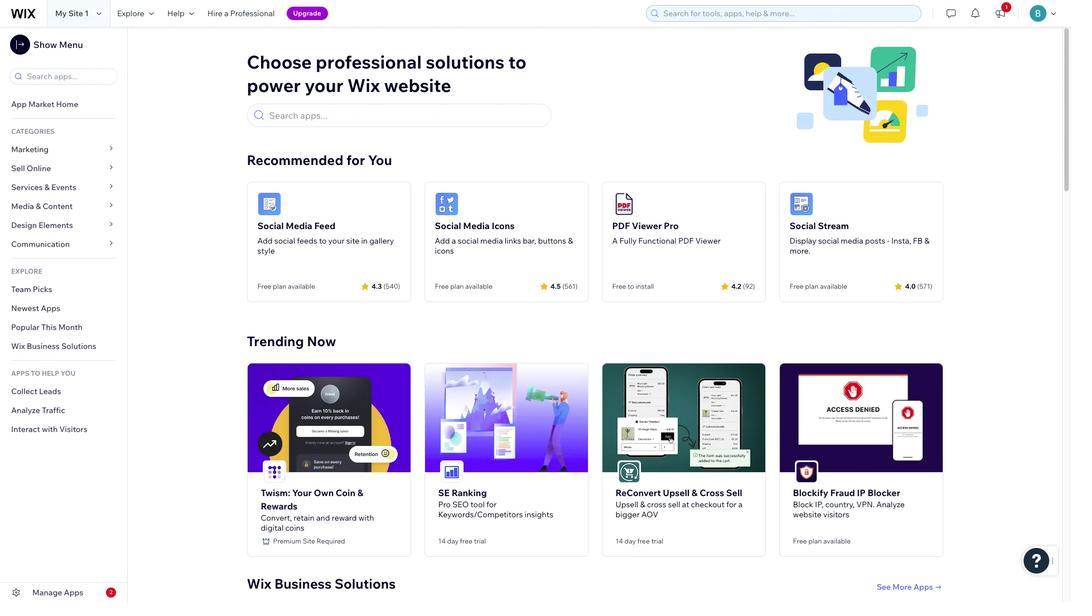 Task type: vqa. For each thing, say whether or not it's contained in the screenshot.


Task type: describe. For each thing, give the bounding box(es) containing it.
newest
[[11, 304, 39, 314]]

4.3
[[372, 282, 382, 291]]

solutions inside sidebar element
[[61, 342, 96, 352]]

insta,
[[892, 236, 912, 246]]

a inside the reconvert upsell & cross sell upsell & cross sell at checkout for a bigger aov
[[739, 500, 743, 510]]

1 horizontal spatial pdf
[[679, 236, 694, 246]]

media & content
[[11, 202, 73, 212]]

1 horizontal spatial upsell
[[663, 488, 690, 499]]

with inside twism: your own coin & rewards convert, retain and reward with digital coins
[[359, 513, 374, 524]]

popular
[[11, 323, 40, 333]]

twism: your own coin & rewards convert, retain and reward with digital coins
[[261, 488, 374, 534]]

to inside choose professional solutions to power your wix website
[[509, 51, 527, 73]]

apps
[[11, 370, 29, 378]]

4.5 (561)
[[551, 282, 578, 291]]

social for social stream
[[790, 221, 817, 232]]

vpn.
[[857, 500, 875, 510]]

content
[[43, 202, 73, 212]]

-
[[888, 236, 890, 246]]

digital
[[261, 524, 284, 534]]

1 horizontal spatial viewer
[[696, 236, 721, 246]]

fb
[[914, 236, 923, 246]]

social stream display social media posts - insta, fb & more.
[[790, 221, 930, 256]]

4.2 (92)
[[732, 282, 756, 291]]

a
[[613, 236, 618, 246]]

twism: your own coin & rewards poster image
[[248, 364, 411, 473]]

se ranking icon image
[[441, 462, 463, 483]]

business inside sidebar element
[[27, 342, 60, 352]]

newest apps
[[11, 304, 60, 314]]

see
[[877, 583, 892, 593]]

website inside choose professional solutions to power your wix website
[[384, 74, 452, 97]]

to inside the social media feed add social feeds to your site in gallery style
[[319, 236, 327, 246]]

media & content link
[[0, 197, 127, 216]]

site for my
[[68, 8, 83, 18]]

design elements
[[11, 221, 73, 231]]

market
[[28, 99, 54, 109]]

sell online link
[[0, 159, 127, 178]]

aov
[[642, 510, 659, 520]]

services
[[11, 183, 43, 193]]

0 horizontal spatial pdf
[[613, 221, 630, 232]]

marketing
[[11, 145, 49, 155]]

visitors
[[59, 425, 88, 435]]

& inside social media icons add a social media links bar, buttons & icons
[[568, 236, 574, 246]]

pdf viewer pro a fully functional pdf viewer
[[613, 221, 721, 246]]

popular this month link
[[0, 318, 127, 337]]

services & events link
[[0, 178, 127, 197]]

site for premium
[[303, 537, 315, 546]]

bigger
[[616, 510, 640, 520]]

social for social media icons
[[435, 221, 462, 232]]

4.2
[[732, 282, 742, 291]]

free plan available for icons
[[435, 283, 493, 291]]

plan for display
[[806, 283, 819, 291]]

free for social media icons
[[435, 283, 449, 291]]

available for display
[[821, 283, 848, 291]]

1 vertical spatial business
[[275, 576, 332, 593]]

country,
[[826, 500, 855, 510]]

more.
[[790, 246, 811, 256]]

wix inside choose professional solutions to power your wix website
[[348, 74, 380, 97]]

social stream logo image
[[790, 193, 814, 216]]

14 for se
[[439, 537, 446, 546]]

trending now
[[247, 333, 336, 350]]

collect leads
[[11, 387, 61, 397]]

& inside social stream display social media posts - insta, fb & more.
[[925, 236, 930, 246]]

2 horizontal spatial apps
[[914, 583, 934, 593]]

leads
[[39, 387, 61, 397]]

professional
[[230, 8, 275, 18]]

hire
[[208, 8, 223, 18]]

tool
[[471, 500, 485, 510]]

1 inside button
[[1006, 3, 1009, 11]]

app market home
[[11, 99, 78, 109]]

(92)
[[744, 282, 756, 291]]

blockify
[[794, 488, 829, 499]]

free for reconvert
[[638, 537, 650, 546]]

your
[[292, 488, 312, 499]]

online
[[27, 164, 51, 174]]

sell online
[[11, 164, 51, 174]]

see more apps
[[877, 583, 934, 593]]

reward
[[332, 513, 357, 524]]

free for social media feed
[[258, 283, 272, 291]]

wix inside sidebar element
[[11, 342, 25, 352]]

social inside social media icons add a social media links bar, buttons & icons
[[458, 236, 479, 246]]

a inside hire a professional link
[[224, 8, 229, 18]]

menu
[[59, 39, 83, 50]]

se ranking poster image
[[425, 364, 588, 473]]

(540)
[[384, 282, 401, 291]]

help
[[42, 370, 59, 378]]

se
[[439, 488, 450, 499]]

blockify fraud ip blocker poster image
[[780, 364, 943, 473]]

you
[[61, 370, 76, 378]]

available down visitors at bottom
[[824, 537, 851, 546]]

analyze inside sidebar element
[[11, 406, 40, 416]]

& inside twism: your own coin & rewards convert, retain and reward with digital coins
[[358, 488, 364, 499]]

cross
[[647, 500, 667, 510]]

show menu
[[33, 39, 83, 50]]

day for se
[[448, 537, 459, 546]]

free for pdf viewer pro
[[613, 283, 627, 291]]

sell
[[669, 500, 681, 510]]

0 horizontal spatial for
[[347, 152, 365, 169]]

checkout
[[692, 500, 725, 510]]

show
[[33, 39, 57, 50]]

categories
[[11, 127, 55, 136]]

interact with visitors
[[11, 425, 88, 435]]

month
[[58, 323, 83, 333]]

retain
[[294, 513, 315, 524]]

blockify fraud ip blocker icon image
[[796, 462, 818, 483]]

interact
[[11, 425, 40, 435]]

team
[[11, 285, 31, 295]]

sell inside the reconvert upsell & cross sell upsell & cross sell at checkout for a bigger aov
[[727, 488, 743, 499]]

communication
[[11, 240, 72, 250]]

functional
[[639, 236, 677, 246]]

app market home link
[[0, 95, 127, 114]]

4.5
[[551, 282, 561, 291]]

twism:
[[261, 488, 290, 499]]

popular this month
[[11, 323, 83, 333]]

upgrade
[[293, 9, 321, 17]]

picks
[[33, 285, 52, 295]]

pro for se ranking
[[439, 500, 451, 510]]

trial for ranking
[[474, 537, 486, 546]]

pro for pdf viewer pro
[[664, 221, 679, 232]]

media inside social media icons add a social media links bar, buttons & icons
[[481, 236, 503, 246]]

buttons
[[539, 236, 567, 246]]

required
[[317, 537, 345, 546]]

site
[[347, 236, 360, 246]]

manage apps
[[32, 588, 83, 599]]

at
[[683, 500, 690, 510]]

sidebar element
[[0, 27, 128, 603]]

0 vertical spatial viewer
[[632, 221, 662, 232]]

available for feed
[[288, 283, 315, 291]]

posts
[[866, 236, 886, 246]]

1 horizontal spatial wix business solutions
[[247, 576, 396, 593]]



Task type: locate. For each thing, give the bounding box(es) containing it.
0 horizontal spatial to
[[319, 236, 327, 246]]

your right power
[[305, 74, 344, 97]]

wix business solutions inside sidebar element
[[11, 342, 96, 352]]

1 horizontal spatial pro
[[664, 221, 679, 232]]

1 14 day free trial from the left
[[439, 537, 486, 546]]

14 day free trial down 'aov'
[[616, 537, 664, 546]]

Search apps... field
[[23, 69, 114, 84], [266, 104, 546, 127]]

pro inside the pdf viewer pro a fully functional pdf viewer
[[664, 221, 679, 232]]

stream
[[819, 221, 850, 232]]

a right hire
[[224, 8, 229, 18]]

1 add from the left
[[258, 236, 273, 246]]

to
[[31, 370, 40, 378]]

1 vertical spatial a
[[452, 236, 456, 246]]

2 vertical spatial a
[[739, 500, 743, 510]]

reconvert upsell & cross sell upsell & cross sell at checkout for a bigger aov
[[616, 488, 743, 520]]

blocker
[[868, 488, 901, 499]]

(571)
[[918, 282, 933, 291]]

seo
[[453, 500, 469, 510]]

trial down 'aov'
[[652, 537, 664, 546]]

plan down ip,
[[809, 537, 823, 546]]

2 social from the left
[[435, 221, 462, 232]]

explore
[[117, 8, 145, 18]]

1 vertical spatial pro
[[439, 500, 451, 510]]

1 button
[[989, 0, 1013, 27]]

and
[[317, 513, 330, 524]]

reconvert upsell & cross sell icon image
[[619, 462, 640, 483]]

add down social media icons logo at the top left
[[435, 236, 450, 246]]

viewer up functional
[[632, 221, 662, 232]]

0 vertical spatial analyze
[[11, 406, 40, 416]]

0 horizontal spatial search apps... field
[[23, 69, 114, 84]]

social inside social stream display social media posts - insta, fb & more.
[[790, 221, 817, 232]]

1 horizontal spatial day
[[625, 537, 636, 546]]

a inside social media icons add a social media links bar, buttons & icons
[[452, 236, 456, 246]]

wix business solutions
[[11, 342, 96, 352], [247, 576, 396, 593]]

free plan available for feed
[[258, 283, 315, 291]]

free for se
[[460, 537, 473, 546]]

trial for upsell
[[652, 537, 664, 546]]

2 horizontal spatial a
[[739, 500, 743, 510]]

for left "you"
[[347, 152, 365, 169]]

1 horizontal spatial for
[[487, 500, 497, 510]]

14 down bigger
[[616, 537, 624, 546]]

pdf viewer pro logo image
[[613, 193, 636, 216]]

1 media from the left
[[481, 236, 503, 246]]

& right coin at left
[[358, 488, 364, 499]]

apps for newest apps
[[41, 304, 60, 314]]

0 horizontal spatial solutions
[[61, 342, 96, 352]]

1 vertical spatial with
[[359, 513, 374, 524]]

1 vertical spatial solutions
[[335, 576, 396, 593]]

free plan available
[[258, 283, 315, 291], [435, 283, 493, 291], [790, 283, 848, 291], [794, 537, 851, 546]]

media inside sidebar element
[[11, 202, 34, 212]]

1 horizontal spatial with
[[359, 513, 374, 524]]

0 vertical spatial business
[[27, 342, 60, 352]]

0 horizontal spatial analyze
[[11, 406, 40, 416]]

0 horizontal spatial media
[[11, 202, 34, 212]]

style
[[258, 246, 275, 256]]

0 horizontal spatial upsell
[[616, 500, 639, 510]]

1 horizontal spatial 14
[[616, 537, 624, 546]]

social media feed logo image
[[258, 193, 281, 216]]

keywords/competitors
[[439, 510, 523, 520]]

14 down keywords/competitors
[[439, 537, 446, 546]]

choose
[[247, 51, 312, 73]]

14 for reconvert
[[616, 537, 624, 546]]

& down reconvert
[[641, 500, 646, 510]]

0 horizontal spatial pro
[[439, 500, 451, 510]]

media inside the social media feed add social feeds to your site in gallery style
[[286, 221, 313, 232]]

site
[[68, 8, 83, 18], [303, 537, 315, 546]]

se ranking pro seo tool for keywords/competitors insights
[[439, 488, 554, 520]]

1 vertical spatial your
[[329, 236, 345, 246]]

your left site
[[329, 236, 345, 246]]

0 horizontal spatial wix
[[11, 342, 25, 352]]

0 horizontal spatial viewer
[[632, 221, 662, 232]]

trial down keywords/competitors
[[474, 537, 486, 546]]

media up design on the top
[[11, 202, 34, 212]]

upgrade button
[[287, 7, 328, 20]]

0 horizontal spatial wix business solutions
[[11, 342, 96, 352]]

solutions down required
[[335, 576, 396, 593]]

free down block
[[794, 537, 808, 546]]

0 vertical spatial to
[[509, 51, 527, 73]]

free down icons on the left
[[435, 283, 449, 291]]

interact with visitors link
[[0, 420, 127, 439]]

icons
[[435, 246, 454, 256]]

& left content
[[36, 202, 41, 212]]

a
[[224, 8, 229, 18], [452, 236, 456, 246], [739, 500, 743, 510]]

pro
[[664, 221, 679, 232], [439, 500, 451, 510]]

1 vertical spatial sell
[[727, 488, 743, 499]]

analyze down blocker
[[877, 500, 906, 510]]

fraud
[[831, 488, 856, 499]]

ip,
[[816, 500, 824, 510]]

your inside the social media feed add social feeds to your site in gallery style
[[329, 236, 345, 246]]

0 horizontal spatial 14
[[439, 537, 446, 546]]

available down feeds on the left
[[288, 283, 315, 291]]

1
[[1006, 3, 1009, 11], [85, 8, 89, 18]]

2
[[110, 590, 113, 597]]

social down social media icons logo at the top left
[[435, 221, 462, 232]]

add down social media feed logo
[[258, 236, 273, 246]]

0 horizontal spatial media
[[481, 236, 503, 246]]

links
[[505, 236, 521, 246]]

help button
[[161, 0, 201, 27]]

4.3 (540)
[[372, 282, 401, 291]]

3 social from the left
[[819, 236, 840, 246]]

recommended
[[247, 152, 344, 169]]

1 day from the left
[[448, 537, 459, 546]]

2 horizontal spatial for
[[727, 500, 737, 510]]

2 free from the left
[[638, 537, 650, 546]]

free down keywords/competitors
[[460, 537, 473, 546]]

for inside se ranking pro seo tool for keywords/competitors insights
[[487, 500, 497, 510]]

own
[[314, 488, 334, 499]]

available for icons
[[466, 283, 493, 291]]

for inside the reconvert upsell & cross sell upsell & cross sell at checkout for a bigger aov
[[727, 500, 737, 510]]

apps right manage
[[64, 588, 83, 599]]

1 horizontal spatial 1
[[1006, 3, 1009, 11]]

premium site required
[[273, 537, 345, 546]]

1 horizontal spatial site
[[303, 537, 315, 546]]

1 horizontal spatial media
[[841, 236, 864, 246]]

0 horizontal spatial 14 day free trial
[[439, 537, 486, 546]]

2 add from the left
[[435, 236, 450, 246]]

with inside sidebar element
[[42, 425, 58, 435]]

available down social media icons add a social media links bar, buttons & icons
[[466, 283, 493, 291]]

2 horizontal spatial social
[[819, 236, 840, 246]]

feed
[[315, 221, 336, 232]]

0 horizontal spatial trial
[[474, 537, 486, 546]]

1 vertical spatial wix
[[11, 342, 25, 352]]

free plan available down visitors at bottom
[[794, 537, 851, 546]]

1 horizontal spatial website
[[794, 510, 822, 520]]

1 horizontal spatial analyze
[[877, 500, 906, 510]]

0 horizontal spatial website
[[384, 74, 452, 97]]

social up display
[[790, 221, 817, 232]]

social down social media feed logo
[[258, 221, 284, 232]]

plan down the 'style'
[[273, 283, 287, 291]]

1 trial from the left
[[474, 537, 486, 546]]

1 vertical spatial analyze
[[877, 500, 906, 510]]

search apps... field up home
[[23, 69, 114, 84]]

0 vertical spatial upsell
[[663, 488, 690, 499]]

manage
[[32, 588, 62, 599]]

free down more.
[[790, 283, 804, 291]]

to
[[509, 51, 527, 73], [319, 236, 327, 246], [628, 283, 635, 291]]

2 14 from the left
[[616, 537, 624, 546]]

see more apps button
[[877, 583, 944, 593]]

website inside blockify fraud ip blocker block ip, country, vpn. analyze website visitors
[[794, 510, 822, 520]]

media left icons
[[464, 221, 490, 232]]

& right buttons
[[568, 236, 574, 246]]

2 media from the left
[[841, 236, 864, 246]]

pro inside se ranking pro seo tool for keywords/competitors insights
[[439, 500, 451, 510]]

1 horizontal spatial a
[[452, 236, 456, 246]]

insights
[[525, 510, 554, 520]]

free left install
[[613, 283, 627, 291]]

1 horizontal spatial business
[[275, 576, 332, 593]]

1 horizontal spatial to
[[509, 51, 527, 73]]

social media icons logo image
[[435, 193, 459, 216]]

media inside social stream display social media posts - insta, fb & more.
[[841, 236, 864, 246]]

1 horizontal spatial apps
[[64, 588, 83, 599]]

help
[[167, 8, 185, 18]]

1 horizontal spatial add
[[435, 236, 450, 246]]

1 vertical spatial upsell
[[616, 500, 639, 510]]

day for reconvert
[[625, 537, 636, 546]]

media for social media feed
[[286, 221, 313, 232]]

2 social from the left
[[458, 236, 479, 246]]

1 14 from the left
[[439, 537, 446, 546]]

0 horizontal spatial site
[[68, 8, 83, 18]]

to right solutions
[[509, 51, 527, 73]]

sell right cross on the right
[[727, 488, 743, 499]]

newest apps link
[[0, 299, 127, 318]]

0 vertical spatial wix business solutions
[[11, 342, 96, 352]]

search apps... field inside sidebar element
[[23, 69, 114, 84]]

1 vertical spatial site
[[303, 537, 315, 546]]

day down bigger
[[625, 537, 636, 546]]

services & events
[[11, 183, 76, 193]]

1 vertical spatial wix business solutions
[[247, 576, 396, 593]]

pdf up "a"
[[613, 221, 630, 232]]

for right checkout
[[727, 500, 737, 510]]

social inside the social media feed add social feeds to your site in gallery style
[[275, 236, 295, 246]]

now
[[307, 333, 336, 350]]

1 horizontal spatial search apps... field
[[266, 104, 546, 127]]

media left posts at the right top of page
[[841, 236, 864, 246]]

plan down icons on the left
[[451, 283, 464, 291]]

viewer right functional
[[696, 236, 721, 246]]

14 day free trial
[[439, 537, 486, 546], [616, 537, 664, 546]]

0 horizontal spatial apps
[[41, 304, 60, 314]]

website down blockify
[[794, 510, 822, 520]]

14 day free trial for reconvert
[[616, 537, 664, 546]]

social right icons on the left
[[458, 236, 479, 246]]

1 horizontal spatial social
[[435, 221, 462, 232]]

gallery
[[370, 236, 394, 246]]

twism: your own coin & rewards icon image
[[264, 462, 285, 483]]

solutions
[[61, 342, 96, 352], [335, 576, 396, 593]]

add for social media feed
[[258, 236, 273, 246]]

sell left the online
[[11, 164, 25, 174]]

& inside 'link'
[[44, 183, 50, 193]]

upsell down reconvert
[[616, 500, 639, 510]]

fully
[[620, 236, 637, 246]]

upsell up sell
[[663, 488, 690, 499]]

1 vertical spatial website
[[794, 510, 822, 520]]

2 trial from the left
[[652, 537, 664, 546]]

1 horizontal spatial social
[[458, 236, 479, 246]]

display
[[790, 236, 817, 246]]

3 social from the left
[[790, 221, 817, 232]]

social down stream on the top of the page
[[819, 236, 840, 246]]

in
[[361, 236, 368, 246]]

1 horizontal spatial wix
[[247, 576, 272, 593]]

wix
[[348, 74, 380, 97], [11, 342, 25, 352], [247, 576, 272, 593]]

website down solutions
[[384, 74, 452, 97]]

1 free from the left
[[460, 537, 473, 546]]

sell inside sidebar element
[[11, 164, 25, 174]]

marketing link
[[0, 140, 127, 159]]

0 horizontal spatial with
[[42, 425, 58, 435]]

1 horizontal spatial sell
[[727, 488, 743, 499]]

pdf right functional
[[679, 236, 694, 246]]

this
[[41, 323, 57, 333]]

2 horizontal spatial to
[[628, 283, 635, 291]]

with right reward
[[359, 513, 374, 524]]

2 horizontal spatial social
[[790, 221, 817, 232]]

a down social media icons logo at the top left
[[452, 236, 456, 246]]

media for social media icons
[[464, 221, 490, 232]]

pro up functional
[[664, 221, 679, 232]]

1 vertical spatial search apps... field
[[266, 104, 546, 127]]

1 vertical spatial pdf
[[679, 236, 694, 246]]

media
[[481, 236, 503, 246], [841, 236, 864, 246]]

free down the 'style'
[[258, 283, 272, 291]]

available
[[288, 283, 315, 291], [466, 283, 493, 291], [821, 283, 848, 291], [824, 537, 851, 546]]

collect leads link
[[0, 382, 127, 401]]

apps up this
[[41, 304, 60, 314]]

free plan available down the 'style'
[[258, 283, 315, 291]]

available down social stream display social media posts - insta, fb & more.
[[821, 283, 848, 291]]

social inside social stream display social media posts - insta, fb & more.
[[819, 236, 840, 246]]

0 horizontal spatial day
[[448, 537, 459, 546]]

0 vertical spatial sell
[[11, 164, 25, 174]]

0 horizontal spatial add
[[258, 236, 273, 246]]

to left install
[[628, 283, 635, 291]]

free plan available down more.
[[790, 283, 848, 291]]

plan for feed
[[273, 283, 287, 291]]

elements
[[39, 221, 73, 231]]

your inside choose professional solutions to power your wix website
[[305, 74, 344, 97]]

4.0
[[906, 282, 916, 291]]

& left cross on the right
[[692, 488, 698, 499]]

a right checkout
[[739, 500, 743, 510]]

home
[[56, 99, 78, 109]]

team picks
[[11, 285, 52, 295]]

2 horizontal spatial media
[[464, 221, 490, 232]]

Search for tools, apps, help & more... field
[[660, 6, 918, 21]]

2 vertical spatial to
[[628, 283, 635, 291]]

0 vertical spatial a
[[224, 8, 229, 18]]

business down popular this month
[[27, 342, 60, 352]]

1 horizontal spatial free
[[638, 537, 650, 546]]

add inside the social media feed add social feeds to your site in gallery style
[[258, 236, 273, 246]]

1 vertical spatial to
[[319, 236, 327, 246]]

1 horizontal spatial 14 day free trial
[[616, 537, 664, 546]]

free down 'aov'
[[638, 537, 650, 546]]

pro down se
[[439, 500, 451, 510]]

& right fb
[[925, 236, 930, 246]]

0 horizontal spatial business
[[27, 342, 60, 352]]

solutions down month
[[61, 342, 96, 352]]

media up feeds on the left
[[286, 221, 313, 232]]

social inside the social media feed add social feeds to your site in gallery style
[[258, 221, 284, 232]]

add inside social media icons add a social media links bar, buttons & icons
[[435, 236, 450, 246]]

free plan available for display
[[790, 283, 848, 291]]

media inside social media icons add a social media links bar, buttons & icons
[[464, 221, 490, 232]]

plan for icons
[[451, 283, 464, 291]]

reconvert upsell & cross sell poster image
[[603, 364, 766, 473]]

0 horizontal spatial free
[[460, 537, 473, 546]]

choose professional solutions to power your wix website
[[247, 51, 527, 97]]

0 vertical spatial site
[[68, 8, 83, 18]]

wix business solutions link
[[0, 337, 127, 356]]

my
[[55, 8, 67, 18]]

0 vertical spatial with
[[42, 425, 58, 435]]

business down premium site required
[[275, 576, 332, 593]]

apps right more
[[914, 583, 934, 593]]

14
[[439, 537, 446, 546], [616, 537, 624, 546]]

14 day free trial down keywords/competitors
[[439, 537, 486, 546]]

plan down more.
[[806, 283, 819, 291]]

install
[[636, 283, 655, 291]]

1 horizontal spatial solutions
[[335, 576, 396, 593]]

wix business solutions down required
[[247, 576, 396, 593]]

0 vertical spatial wix
[[348, 74, 380, 97]]

social inside social media icons add a social media links bar, buttons & icons
[[435, 221, 462, 232]]

2 vertical spatial wix
[[247, 576, 272, 593]]

premium
[[273, 537, 302, 546]]

14 day free trial for se
[[439, 537, 486, 546]]

2 day from the left
[[625, 537, 636, 546]]

0 horizontal spatial sell
[[11, 164, 25, 174]]

0 horizontal spatial a
[[224, 8, 229, 18]]

analyze inside blockify fraud ip blocker block ip, country, vpn. analyze website visitors
[[877, 500, 906, 510]]

site down coins
[[303, 537, 315, 546]]

pdf
[[613, 221, 630, 232], [679, 236, 694, 246]]

site right the my
[[68, 8, 83, 18]]

add
[[258, 236, 273, 246], [435, 236, 450, 246]]

0 vertical spatial search apps... field
[[23, 69, 114, 84]]

0 horizontal spatial 1
[[85, 8, 89, 18]]

2 14 day free trial from the left
[[616, 537, 664, 546]]

0 vertical spatial pdf
[[613, 221, 630, 232]]

0 vertical spatial website
[[384, 74, 452, 97]]

free plan available down icons on the left
[[435, 283, 493, 291]]

1 vertical spatial viewer
[[696, 236, 721, 246]]

apps to help you
[[11, 370, 76, 378]]

1 horizontal spatial trial
[[652, 537, 664, 546]]

1 social from the left
[[275, 236, 295, 246]]

day down seo
[[448, 537, 459, 546]]

to down feed
[[319, 236, 327, 246]]

0 vertical spatial your
[[305, 74, 344, 97]]

with down 'traffic'
[[42, 425, 58, 435]]

free for social stream
[[790, 283, 804, 291]]

social left feeds on the left
[[275, 236, 295, 246]]

0 horizontal spatial social
[[258, 221, 284, 232]]

for right tool
[[487, 500, 497, 510]]

day
[[448, 537, 459, 546], [625, 537, 636, 546]]

ip
[[858, 488, 866, 499]]

apps for manage apps
[[64, 588, 83, 599]]

media down icons
[[481, 236, 503, 246]]

rewards
[[261, 501, 298, 512]]

coin
[[336, 488, 356, 499]]

add for social media icons
[[435, 236, 450, 246]]

2 horizontal spatial wix
[[348, 74, 380, 97]]

analyze up interact
[[11, 406, 40, 416]]

wix business solutions down this
[[11, 342, 96, 352]]

1 horizontal spatial media
[[286, 221, 313, 232]]

search apps... field down choose professional solutions to power your wix website
[[266, 104, 546, 127]]

1 social from the left
[[258, 221, 284, 232]]

social for social media feed
[[258, 221, 284, 232]]

& left the 'events' at the left of page
[[44, 183, 50, 193]]



